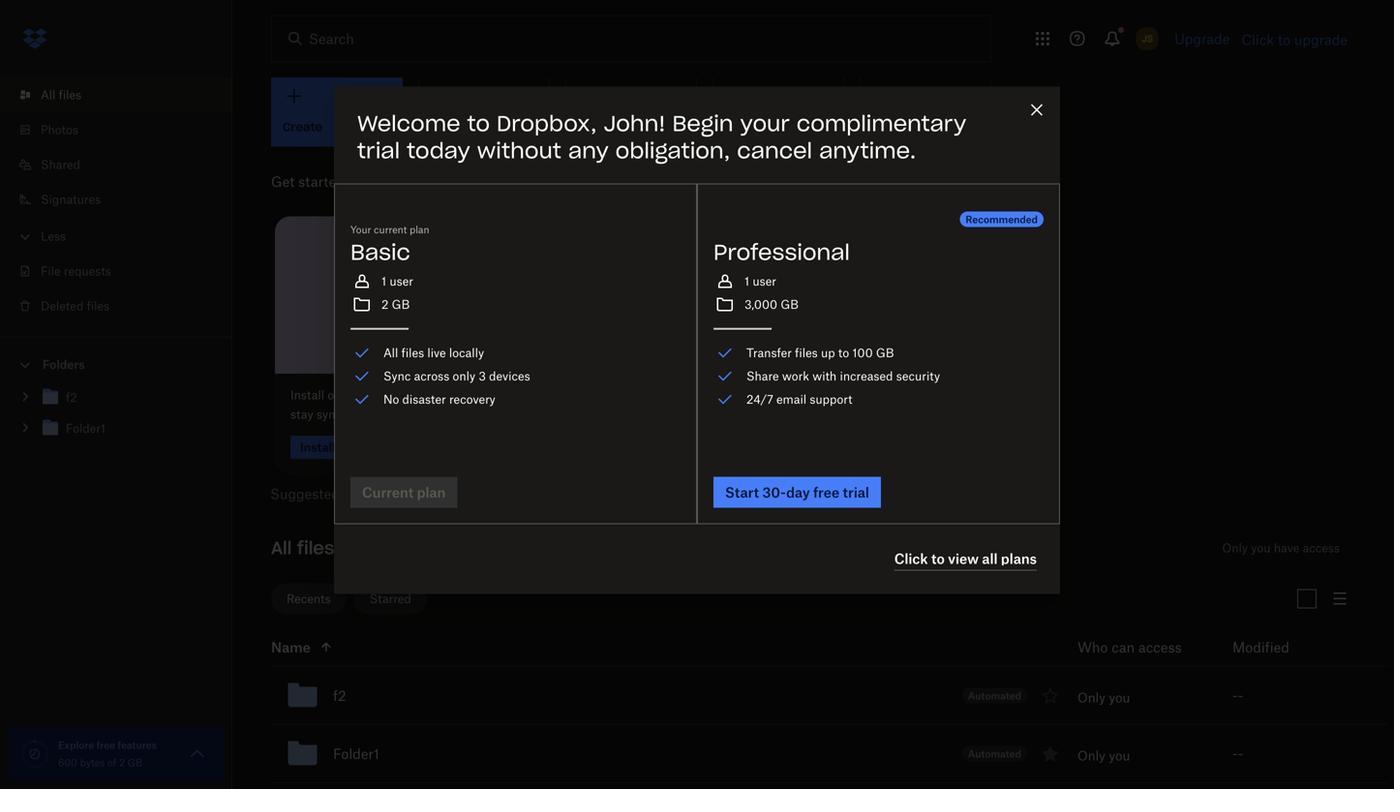 Task type: vqa. For each thing, say whether or not it's contained in the screenshot.
-
yes



Task type: describe. For each thing, give the bounding box(es) containing it.
control
[[761, 388, 800, 402]]

obligation,
[[615, 137, 730, 164]]

share work with increased security
[[747, 369, 940, 383]]

shared
[[41, 157, 80, 172]]

only for f2
[[1078, 690, 1106, 705]]

all inside all files link
[[41, 88, 55, 102]]

plans
[[1001, 550, 1037, 567]]

sync across only 3 devices
[[383, 369, 530, 383]]

devices
[[489, 369, 530, 383]]

quota usage element
[[19, 739, 50, 770]]

disaster
[[402, 392, 446, 407]]

get started with dropbox
[[271, 173, 435, 190]]

1 horizontal spatial work
[[782, 369, 809, 383]]

you for folder1
[[1109, 748, 1130, 763]]

bytes
[[80, 757, 105, 769]]

work inside install on desktop to work on files offline and stay synced.
[[405, 388, 433, 402]]

3
[[479, 369, 486, 383]]

welcome
[[357, 110, 461, 137]]

gb inside explore free features 600 bytes of 2 gb
[[128, 757, 143, 769]]

all files live locally
[[383, 346, 484, 360]]

free inside explore free features 600 bytes of 2 gb
[[96, 739, 115, 751]]

current
[[374, 224, 407, 236]]

record button
[[713, 73, 844, 147]]

features
[[118, 739, 157, 751]]

2 gb
[[381, 297, 410, 312]]

table containing name
[[229, 628, 1389, 783]]

click for click to upgrade
[[1242, 31, 1274, 48]]

locally
[[449, 346, 484, 360]]

complimentary
[[797, 110, 967, 137]]

file requests
[[41, 264, 111, 278]]

who can access
[[1078, 639, 1182, 656]]

day
[[786, 484, 810, 501]]

upgrade
[[1175, 30, 1230, 47]]

email
[[777, 392, 807, 407]]

-- for folder1
[[1233, 746, 1243, 762]]

welcome to dropbox, john! begin your complimentary trial today without any obligation, cancel anytime.
[[357, 110, 967, 164]]

list containing all files
[[0, 66, 232, 337]]

live
[[427, 346, 446, 360]]

view inside share files with anyone and control edit or view access.
[[842, 388, 867, 402]]

trial inside welcome to dropbox, john! begin your complimentary trial today without any obligation, cancel anytime.
[[357, 137, 400, 164]]

with for work
[[813, 369, 837, 383]]

2 inside explore free features 600 bytes of 2 gb
[[119, 757, 125, 769]]

edit pdf
[[872, 119, 921, 134]]

1 vertical spatial all files
[[271, 537, 334, 559]]

without
[[477, 137, 561, 164]]

files left up
[[795, 346, 818, 360]]

f2 link
[[333, 684, 346, 707]]

only you for f2
[[1078, 690, 1130, 705]]

click to upgrade
[[1242, 31, 1348, 48]]

folder1 link
[[333, 742, 379, 765]]

your inside welcome to dropbox, john! begin your complimentary trial today without any obligation, cancel anytime.
[[740, 110, 790, 137]]

2 vertical spatial all
[[271, 537, 292, 559]]

0 horizontal spatial your
[[377, 486, 406, 502]]

all files link
[[15, 77, 232, 112]]

begin
[[672, 110, 733, 137]]

transfer
[[747, 346, 792, 360]]

view inside button
[[948, 550, 979, 567]]

you for f2
[[1109, 690, 1130, 705]]

anytime.
[[819, 137, 916, 164]]

suggested
[[270, 486, 340, 502]]

1 user for basic
[[381, 274, 413, 289]]

only you for folder1
[[1078, 748, 1130, 763]]

dropbox image
[[15, 19, 54, 58]]

access.
[[606, 407, 646, 422]]

edit
[[803, 388, 824, 402]]

support
[[810, 392, 853, 407]]

access inside table
[[1139, 639, 1182, 656]]

synced.
[[317, 407, 358, 422]]

files up recents
[[297, 537, 334, 559]]

edit
[[872, 119, 895, 134]]

2 horizontal spatial all
[[383, 346, 398, 360]]

signatures
[[41, 192, 101, 207]]

only you button for f2
[[1078, 690, 1130, 705]]

3,000
[[745, 297, 778, 312]]

starred
[[370, 592, 411, 606]]

stay
[[290, 407, 313, 422]]

less
[[41, 229, 66, 244]]

0 vertical spatial only
[[1222, 541, 1248, 555]]

2 on from the left
[[436, 388, 449, 402]]

upgrade
[[1294, 31, 1348, 48]]

f2
[[333, 687, 346, 704]]

file requests link
[[15, 254, 232, 289]]

requests
[[64, 264, 111, 278]]

activity
[[409, 486, 456, 502]]

name
[[271, 639, 311, 656]]

record
[[725, 119, 768, 134]]

dropbox,
[[497, 110, 597, 137]]

24/7 email support
[[747, 392, 853, 407]]

1 on from the left
[[328, 388, 341, 402]]

from
[[343, 486, 374, 502]]

who
[[1078, 639, 1108, 656]]

no
[[383, 392, 399, 407]]

shared link
[[15, 147, 232, 182]]

your current plan
[[351, 224, 429, 236]]

no disaster recovery
[[383, 392, 496, 407]]

signatures link
[[15, 182, 232, 217]]

start
[[725, 484, 759, 501]]

to for dropbox,
[[467, 110, 490, 137]]

1 user for professional
[[745, 274, 776, 289]]

24/7
[[747, 392, 773, 407]]

all files list item
[[0, 77, 232, 112]]

files inside "link"
[[87, 299, 110, 313]]



Task type: locate. For each thing, give the bounding box(es) containing it.
share for share work with increased security
[[747, 369, 779, 383]]

1 vertical spatial view
[[948, 550, 979, 567]]

and left control at right
[[738, 388, 758, 402]]

work up 24/7 email support
[[782, 369, 809, 383]]

modified button
[[1233, 636, 1340, 659]]

share for share files with anyone and control edit or view access.
[[606, 388, 639, 402]]

install
[[290, 388, 324, 402]]

user up 2 gb
[[390, 274, 413, 289]]

user for basic
[[390, 274, 413, 289]]

and inside install on desktop to work on files offline and stay synced.
[[516, 388, 537, 402]]

1 vertical spatial with
[[813, 369, 837, 383]]

deleted
[[41, 299, 84, 313]]

you right remove from starred image
[[1109, 748, 1130, 763]]

on
[[328, 388, 341, 402], [436, 388, 449, 402]]

all files up photos
[[41, 88, 81, 102]]

trial
[[357, 137, 400, 164], [843, 484, 869, 501]]

to
[[1278, 31, 1291, 48], [467, 110, 490, 137], [838, 346, 849, 360], [391, 388, 402, 402], [931, 550, 945, 567]]

gb right 3,000
[[781, 297, 799, 312]]

0 horizontal spatial 2
[[119, 757, 125, 769]]

on down across
[[436, 388, 449, 402]]

2 1 from the left
[[745, 274, 749, 289]]

automated for f2
[[968, 690, 1021, 702]]

1 user
[[381, 274, 413, 289], [745, 274, 776, 289]]

automated left remove from starred image
[[968, 748, 1021, 760]]

2 1 user from the left
[[745, 274, 776, 289]]

you inside name folder1, modified 11/16/2023 2:30 pm, element
[[1109, 748, 1130, 763]]

suggested from your activity
[[270, 486, 456, 502]]

group
[[0, 378, 232, 458]]

click to view all plans
[[894, 550, 1037, 567]]

files inside share files with anyone and control edit or view access.
[[642, 388, 665, 402]]

2 down basic
[[381, 297, 389, 312]]

trial up get started with dropbox
[[357, 137, 400, 164]]

files up access. on the left bottom of page
[[642, 388, 665, 402]]

0 horizontal spatial 1 user
[[381, 274, 413, 289]]

1 up 3,000
[[745, 274, 749, 289]]

0 vertical spatial --
[[1233, 687, 1243, 704]]

all
[[982, 550, 998, 567]]

pdf
[[899, 119, 921, 134]]

only
[[1222, 541, 1248, 555], [1078, 690, 1106, 705], [1078, 748, 1106, 763]]

recommended
[[966, 213, 1038, 225]]

add to starred image
[[1039, 684, 1062, 707]]

all up photos
[[41, 88, 55, 102]]

with up "or"
[[813, 369, 837, 383]]

security
[[896, 369, 940, 383]]

folders button
[[0, 350, 232, 378]]

desktop
[[344, 388, 388, 402]]

-- inside name folder1, modified 11/16/2023 2:30 pm, element
[[1233, 746, 1243, 762]]

1 1 user from the left
[[381, 274, 413, 289]]

share up access. on the left bottom of page
[[606, 388, 639, 402]]

0 vertical spatial click
[[1242, 31, 1274, 48]]

0 vertical spatial share
[[747, 369, 779, 383]]

access right 'can' at bottom
[[1139, 639, 1182, 656]]

1 only you button from the top
[[1078, 690, 1130, 705]]

only for folder1
[[1078, 748, 1106, 763]]

0 horizontal spatial free
[[96, 739, 115, 751]]

and
[[516, 388, 537, 402], [738, 388, 758, 402]]

upgrade link
[[1175, 30, 1230, 47]]

with inside share files with anyone and control edit or view access.
[[668, 388, 692, 402]]

only right remove from starred image
[[1078, 748, 1106, 763]]

1 horizontal spatial access
[[1303, 541, 1340, 555]]

automated left add to starred image
[[968, 690, 1021, 702]]

0 horizontal spatial trial
[[357, 137, 400, 164]]

your
[[740, 110, 790, 137], [377, 486, 406, 502]]

to inside welcome to dropbox, john! begin your complimentary trial today without any obligation, cancel anytime.
[[467, 110, 490, 137]]

1 for basic
[[381, 274, 386, 289]]

1 vertical spatial only you button
[[1078, 748, 1130, 763]]

1 up 2 gb
[[381, 274, 386, 289]]

2 only you button from the top
[[1078, 748, 1130, 763]]

0 horizontal spatial user
[[390, 274, 413, 289]]

to left all
[[931, 550, 945, 567]]

0 horizontal spatial on
[[328, 388, 341, 402]]

1 vertical spatial your
[[377, 486, 406, 502]]

1 horizontal spatial click
[[1242, 31, 1274, 48]]

view
[[842, 388, 867, 402], [948, 550, 979, 567]]

1 automated from the top
[[968, 690, 1021, 702]]

view right "or"
[[842, 388, 867, 402]]

only you inside name f2, modified 11/20/2023 11:54 am, element
[[1078, 690, 1130, 705]]

-
[[1233, 687, 1238, 704], [1238, 687, 1243, 704], [1233, 746, 1238, 762], [1238, 746, 1243, 762]]

0 vertical spatial automated
[[968, 690, 1021, 702]]

click for click to view all plans
[[894, 550, 928, 567]]

have
[[1274, 541, 1300, 555]]

share files with anyone and control edit or view access.
[[606, 388, 867, 422]]

on up 'synced.'
[[328, 388, 341, 402]]

files left live
[[401, 346, 424, 360]]

only left have
[[1222, 541, 1248, 555]]

1 horizontal spatial all files
[[271, 537, 334, 559]]

your right "begin"
[[740, 110, 790, 137]]

0 horizontal spatial access
[[1139, 639, 1182, 656]]

0 vertical spatial only you button
[[1078, 690, 1130, 705]]

dropbox
[[380, 173, 435, 190]]

trial right day
[[843, 484, 869, 501]]

you inside name f2, modified 11/20/2023 11:54 am, element
[[1109, 690, 1130, 705]]

folder1
[[333, 746, 379, 762]]

1 horizontal spatial all
[[271, 537, 292, 559]]

2 and from the left
[[738, 388, 758, 402]]

to left dropbox, on the left top
[[467, 110, 490, 137]]

1 vertical spatial only
[[1078, 690, 1106, 705]]

offline
[[479, 388, 513, 402]]

with right started
[[348, 173, 376, 190]]

photos link
[[15, 112, 232, 147]]

100
[[852, 346, 873, 360]]

files up photos
[[59, 88, 81, 102]]

to for upgrade
[[1278, 31, 1291, 48]]

1 for professional
[[745, 274, 749, 289]]

2 right of
[[119, 757, 125, 769]]

1 user from the left
[[390, 274, 413, 289]]

today
[[407, 137, 470, 164]]

and inside share files with anyone and control edit or view access.
[[738, 388, 758, 402]]

all files inside "list item"
[[41, 88, 81, 102]]

1 vertical spatial trial
[[843, 484, 869, 501]]

name folder1, modified 11/16/2023 2:30 pm, element
[[229, 725, 1389, 783]]

you
[[1251, 541, 1271, 555], [1109, 690, 1130, 705], [1109, 748, 1130, 763]]

1 horizontal spatial and
[[738, 388, 758, 402]]

deleted files link
[[15, 289, 232, 323]]

0 vertical spatial view
[[842, 388, 867, 402]]

1 vertical spatial all
[[383, 346, 398, 360]]

0 vertical spatial with
[[348, 173, 376, 190]]

1 vertical spatial share
[[606, 388, 639, 402]]

automated for folder1
[[968, 748, 1021, 760]]

2 user from the left
[[753, 274, 776, 289]]

1 horizontal spatial 1
[[745, 274, 749, 289]]

free
[[813, 484, 840, 501], [96, 739, 115, 751]]

free right day
[[813, 484, 840, 501]]

0 vertical spatial only you
[[1078, 690, 1130, 705]]

install on desktop to work on files offline and stay synced.
[[290, 388, 537, 422]]

starred button
[[354, 583, 427, 614]]

automated inside name folder1, modified 11/16/2023 2:30 pm, element
[[968, 748, 1021, 760]]

1 horizontal spatial on
[[436, 388, 449, 402]]

dialog
[[334, 87, 1060, 594]]

plan
[[410, 224, 429, 236]]

0 horizontal spatial with
[[348, 173, 376, 190]]

1 vertical spatial click
[[894, 550, 928, 567]]

gb down features
[[128, 757, 143, 769]]

files inside install on desktop to work on files offline and stay synced.
[[453, 388, 475, 402]]

-- for f2
[[1233, 687, 1243, 704]]

only you inside name folder1, modified 11/16/2023 2:30 pm, element
[[1078, 748, 1130, 763]]

2 -- from the top
[[1233, 746, 1243, 762]]

0 horizontal spatial and
[[516, 388, 537, 402]]

only
[[453, 369, 476, 383]]

start 30-day free trial button
[[714, 477, 881, 508]]

any
[[568, 137, 609, 164]]

transfer files up to 100 gb
[[747, 346, 894, 360]]

you down 'can' at bottom
[[1109, 690, 1130, 705]]

trial inside button
[[843, 484, 869, 501]]

2 vertical spatial with
[[668, 388, 692, 402]]

with
[[348, 173, 376, 190], [813, 369, 837, 383], [668, 388, 692, 402]]

remove from starred image
[[1039, 742, 1062, 765]]

you left have
[[1251, 541, 1271, 555]]

1 1 from the left
[[381, 274, 386, 289]]

1 only you from the top
[[1078, 690, 1130, 705]]

table
[[229, 628, 1389, 783]]

0 vertical spatial all files
[[41, 88, 81, 102]]

professional
[[714, 239, 850, 266]]

click left all
[[894, 550, 928, 567]]

gb down basic
[[392, 297, 410, 312]]

3,000 gb
[[745, 297, 799, 312]]

0 horizontal spatial work
[[405, 388, 433, 402]]

work
[[782, 369, 809, 383], [405, 388, 433, 402]]

0 horizontal spatial 1
[[381, 274, 386, 289]]

1 horizontal spatial 2
[[381, 297, 389, 312]]

2 vertical spatial only
[[1078, 748, 1106, 763]]

1 user up 2 gb
[[381, 274, 413, 289]]

1 vertical spatial only you
[[1078, 748, 1130, 763]]

to inside install on desktop to work on files offline and stay synced.
[[391, 388, 402, 402]]

recents button
[[271, 583, 346, 614]]

all
[[41, 88, 55, 102], [383, 346, 398, 360], [271, 537, 292, 559]]

30-
[[762, 484, 786, 501]]

dialog containing welcome to dropbox, john! begin your complimentary trial today without any obligation, cancel anytime.
[[334, 87, 1060, 594]]

increased
[[840, 369, 893, 383]]

create
[[578, 119, 618, 134]]

name f2, modified 11/20/2023 11:54 am, element
[[229, 667, 1389, 725]]

to left upgrade
[[1278, 31, 1291, 48]]

work down across
[[405, 388, 433, 402]]

only you button right remove from starred image
[[1078, 748, 1130, 763]]

photos
[[41, 122, 78, 137]]

only you down who
[[1078, 690, 1130, 705]]

gb
[[392, 297, 410, 312], [781, 297, 799, 312], [876, 346, 894, 360], [128, 757, 143, 769]]

with for files
[[668, 388, 692, 402]]

only right add to starred image
[[1078, 690, 1106, 705]]

list
[[0, 66, 232, 337]]

share inside share files with anyone and control edit or view access.
[[606, 388, 639, 402]]

only you button inside name f2, modified 11/20/2023 11:54 am, element
[[1078, 690, 1130, 705]]

1 horizontal spatial 1 user
[[745, 274, 776, 289]]

across
[[414, 369, 450, 383]]

1 -- from the top
[[1233, 687, 1243, 704]]

free up of
[[96, 739, 115, 751]]

0 horizontal spatial all
[[41, 88, 55, 102]]

less image
[[15, 227, 35, 246]]

share up 24/7
[[747, 369, 779, 383]]

your
[[351, 224, 371, 236]]

click inside button
[[894, 550, 928, 567]]

1 vertical spatial --
[[1233, 746, 1243, 762]]

to right up
[[838, 346, 849, 360]]

only you button inside name folder1, modified 11/16/2023 2:30 pm, element
[[1078, 748, 1130, 763]]

to down sync
[[391, 388, 402, 402]]

free inside button
[[813, 484, 840, 501]]

files inside "list item"
[[59, 88, 81, 102]]

started
[[298, 173, 345, 190]]

share
[[747, 369, 779, 383], [606, 388, 639, 402]]

--
[[1233, 687, 1243, 704], [1233, 746, 1243, 762]]

0 vertical spatial trial
[[357, 137, 400, 164]]

2 vertical spatial you
[[1109, 748, 1130, 763]]

1 horizontal spatial view
[[948, 550, 979, 567]]

user
[[390, 274, 413, 289], [753, 274, 776, 289]]

only inside name folder1, modified 11/16/2023 2:30 pm, element
[[1078, 748, 1106, 763]]

and down devices
[[516, 388, 537, 402]]

0 vertical spatial access
[[1303, 541, 1340, 555]]

1 horizontal spatial trial
[[843, 484, 869, 501]]

2 only you from the top
[[1078, 748, 1130, 763]]

up
[[821, 346, 835, 360]]

automated inside name f2, modified 11/20/2023 11:54 am, element
[[968, 690, 1021, 702]]

1 horizontal spatial share
[[747, 369, 779, 383]]

1 vertical spatial you
[[1109, 690, 1130, 705]]

access right have
[[1303, 541, 1340, 555]]

2 automated from the top
[[968, 748, 1021, 760]]

john!
[[604, 110, 666, 137]]

to for view
[[931, 550, 945, 567]]

only you button for folder1
[[1078, 748, 1130, 763]]

file
[[41, 264, 61, 278]]

only you button
[[1078, 690, 1130, 705], [1078, 748, 1130, 763]]

user for professional
[[753, 274, 776, 289]]

click right upgrade link
[[1242, 31, 1274, 48]]

cancel
[[737, 137, 812, 164]]

1 and from the left
[[516, 388, 537, 402]]

get
[[271, 173, 295, 190]]

can
[[1112, 639, 1135, 656]]

only you button down who
[[1078, 690, 1130, 705]]

1 horizontal spatial with
[[668, 388, 692, 402]]

1 vertical spatial access
[[1139, 639, 1182, 656]]

anyone
[[695, 388, 735, 402]]

0 vertical spatial work
[[782, 369, 809, 383]]

to inside button
[[931, 550, 945, 567]]

1 horizontal spatial user
[[753, 274, 776, 289]]

with left anyone
[[668, 388, 692, 402]]

user up 3,000
[[753, 274, 776, 289]]

create folder button
[[565, 73, 697, 147]]

modified
[[1233, 639, 1290, 656]]

basic
[[351, 239, 410, 266]]

with for started
[[348, 173, 376, 190]]

1 vertical spatial 2
[[119, 757, 125, 769]]

-- inside name f2, modified 11/20/2023 11:54 am, element
[[1233, 687, 1243, 704]]

files
[[59, 88, 81, 102], [87, 299, 110, 313], [401, 346, 424, 360], [795, 346, 818, 360], [453, 388, 475, 402], [642, 388, 665, 402], [297, 537, 334, 559]]

only you have access
[[1222, 541, 1340, 555]]

0 vertical spatial your
[[740, 110, 790, 137]]

only inside name f2, modified 11/20/2023 11:54 am, element
[[1078, 690, 1106, 705]]

recovery
[[449, 392, 496, 407]]

2 horizontal spatial with
[[813, 369, 837, 383]]

0 vertical spatial 2
[[381, 297, 389, 312]]

1 vertical spatial work
[[405, 388, 433, 402]]

0 vertical spatial all
[[41, 88, 55, 102]]

1 horizontal spatial free
[[813, 484, 840, 501]]

access
[[1303, 541, 1340, 555], [1139, 639, 1182, 656]]

all files up recents
[[271, 537, 334, 559]]

or
[[827, 388, 838, 402]]

create folder
[[578, 119, 657, 134]]

your right from
[[377, 486, 406, 502]]

all up sync
[[383, 346, 398, 360]]

1 vertical spatial free
[[96, 739, 115, 751]]

1 horizontal spatial your
[[740, 110, 790, 137]]

only you right remove from starred image
[[1078, 748, 1130, 763]]

view left all
[[948, 550, 979, 567]]

all up recents
[[271, 537, 292, 559]]

explore
[[58, 739, 94, 751]]

click
[[1242, 31, 1274, 48], [894, 550, 928, 567]]

files right deleted
[[87, 299, 110, 313]]

1 vertical spatial automated
[[968, 748, 1021, 760]]

0 horizontal spatial all files
[[41, 88, 81, 102]]

gb right 100
[[876, 346, 894, 360]]

0 horizontal spatial share
[[606, 388, 639, 402]]

0 vertical spatial free
[[813, 484, 840, 501]]

files down the only
[[453, 388, 475, 402]]

1 user up 3,000
[[745, 274, 776, 289]]

0 horizontal spatial view
[[842, 388, 867, 402]]

0 horizontal spatial click
[[894, 550, 928, 567]]

edit pdf button
[[860, 73, 991, 147]]

explore free features 600 bytes of 2 gb
[[58, 739, 157, 769]]

0 vertical spatial you
[[1251, 541, 1271, 555]]



